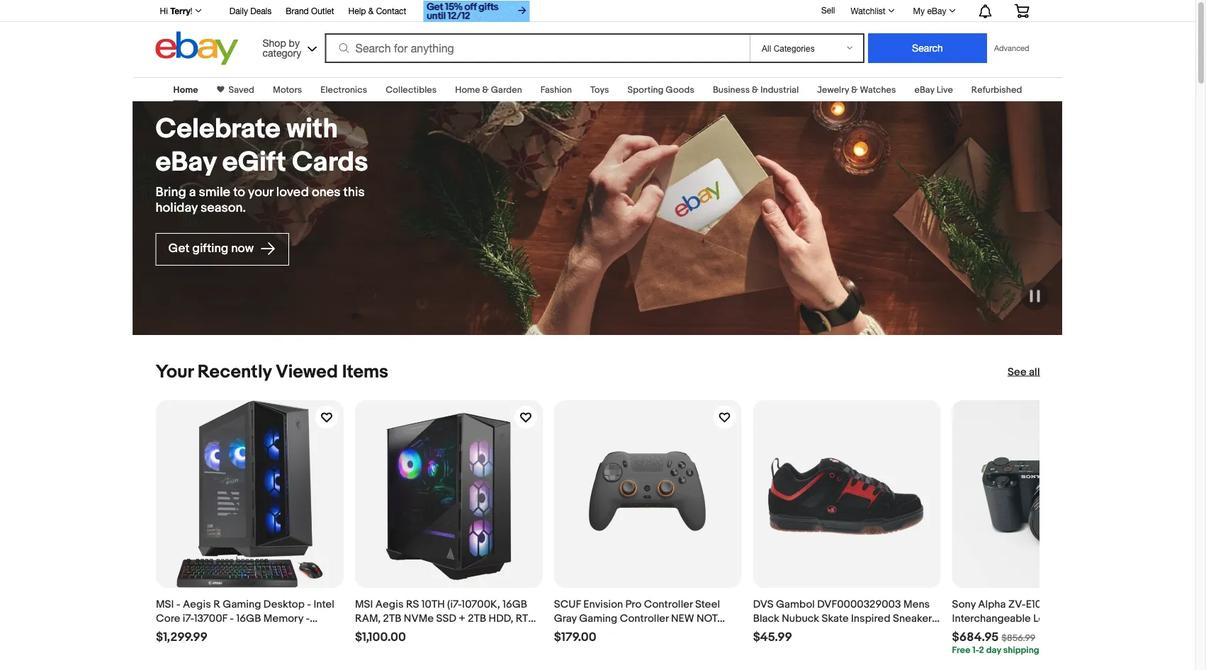 Task type: locate. For each thing, give the bounding box(es) containing it.
core
[[156, 612, 180, 625]]

1 horizontal spatial home
[[455, 84, 480, 95]]

gaming right r
[[222, 598, 261, 611]]

1 2tb from the left
[[383, 612, 401, 625]]

goods
[[666, 84, 694, 95]]

collectibles link
[[386, 84, 437, 95]]

scuf envision pro controller steel gray gaming controller new not opened
[[554, 598, 720, 639]]

16gb left memory
[[236, 612, 261, 625]]

saved
[[229, 84, 254, 95]]

msi up ram,
[[355, 598, 373, 611]]

1 vertical spatial controller
[[620, 612, 668, 625]]

1 horizontal spatial msi
[[355, 598, 373, 611]]

aegis left rs
[[375, 598, 403, 611]]

1 horizontal spatial 2tb
[[468, 612, 486, 625]]

mens
[[903, 598, 930, 611]]

$1,100.00 text field
[[355, 630, 406, 645]]

16gb up rtx
[[502, 598, 527, 611]]

pro
[[625, 598, 641, 611]]

mirrorless
[[1058, 612, 1106, 625]]

watchlist link
[[843, 2, 901, 19]]

c
[[1075, 598, 1083, 611]]

ebay
[[927, 6, 947, 16], [915, 84, 935, 95], [156, 146, 216, 179]]

see all
[[1008, 366, 1040, 378]]

a
[[189, 185, 196, 200]]

1 horizontal spatial gaming
[[579, 612, 617, 625]]

1 home from the left
[[173, 84, 198, 95]]

gifting
[[192, 241, 228, 256]]

1 aegis from the left
[[182, 598, 211, 611]]

now
[[231, 241, 254, 256]]

home
[[173, 84, 198, 95], [455, 84, 480, 95]]

& right business
[[752, 84, 759, 95]]

advanced link
[[987, 34, 1037, 62]]

account navigation
[[152, 0, 1040, 24]]

- right kit
[[1008, 626, 1012, 639]]

home & garden link
[[455, 84, 522, 95]]

hi terry !
[[160, 6, 193, 16]]

2 msi from the left
[[355, 598, 373, 611]]

2 home from the left
[[455, 84, 480, 95]]

category
[[263, 47, 301, 58]]

0 vertical spatial gaming
[[222, 598, 261, 611]]

fashion
[[541, 84, 572, 95]]

16gb
[[502, 598, 527, 611], [236, 612, 261, 625]]

& for help
[[368, 6, 374, 16]]

0 horizontal spatial home
[[173, 84, 198, 95]]

industrial
[[761, 84, 799, 95]]

controller up new
[[644, 598, 692, 611]]

motors link
[[273, 84, 302, 95]]

brand
[[286, 6, 309, 16]]

0 vertical spatial ebay
[[927, 6, 947, 16]]

business & industrial link
[[713, 84, 799, 95]]

& for home
[[482, 84, 489, 95]]

0 horizontal spatial 16gb
[[236, 612, 261, 625]]

- right 13700f
[[230, 612, 234, 625]]

- up core
[[176, 598, 180, 611]]

black
[[753, 612, 779, 625]]

with
[[287, 113, 338, 146]]

refurbished
[[972, 84, 1022, 95]]

1 horizontal spatial 16gb
[[502, 598, 527, 611]]

toys link
[[590, 84, 609, 95]]

interchangeable
[[952, 612, 1031, 625]]

watches
[[860, 84, 896, 95]]

dvs
[[753, 598, 773, 611]]

controller down pro
[[620, 612, 668, 625]]

nubuck
[[782, 612, 819, 625]]

0 vertical spatial 16gb
[[502, 598, 527, 611]]

1 msi from the left
[[156, 598, 174, 611]]

& right help
[[368, 6, 374, 16]]

$1,299.99 text field
[[156, 630, 207, 645]]

shop
[[263, 37, 286, 49]]

shop by category banner
[[152, 0, 1040, 69]]

2tb down 10700k,
[[468, 612, 486, 625]]

& inside 'link'
[[368, 6, 374, 16]]

msi up core
[[156, 598, 174, 611]]

all
[[1029, 366, 1040, 378]]

not
[[696, 612, 717, 625]]

my ebay link
[[905, 2, 962, 19]]

ebay left live
[[915, 84, 935, 95]]

celebrate with ebay egift cards main content
[[0, 69, 1196, 670]]

1 vertical spatial ebay
[[915, 84, 935, 95]]

16gb inside msi aegis rs 10th (i7-10700k, 16gb ram, 2tb nvme ssd + 2tb hdd, rtx 3090 24gb)
[[502, 598, 527, 611]]

your
[[156, 361, 193, 383]]

see all link
[[1008, 365, 1040, 379]]

ebay live
[[915, 84, 953, 95]]

& right jewelry
[[851, 84, 858, 95]]

live
[[937, 84, 953, 95]]

0 horizontal spatial msi
[[156, 598, 174, 611]]

msi inside msi - aegis r gaming desktop - intel core i7-13700f - 16gb memory - nvidia ge...
[[156, 598, 174, 611]]

sporting goods link
[[628, 84, 694, 95]]

gray
[[554, 612, 576, 625]]

toys
[[590, 84, 609, 95]]

aegis up i7- at the bottom
[[182, 598, 211, 611]]

by
[[289, 37, 300, 49]]

$856.99
[[1001, 633, 1035, 644]]

gaming down envision
[[579, 612, 617, 625]]

ge...
[[193, 626, 215, 639]]

2 aegis from the left
[[375, 598, 403, 611]]

celebrate
[[156, 113, 281, 146]]

collectibles
[[386, 84, 437, 95]]

refurbished link
[[972, 84, 1022, 95]]

daily deals
[[229, 6, 272, 16]]

sell link
[[815, 5, 842, 15]]

ebay right the my on the right top
[[927, 6, 947, 16]]

egift
[[222, 146, 286, 179]]

& left garden
[[482, 84, 489, 95]]

0 horizontal spatial 2tb
[[383, 612, 401, 625]]

2tb up 24gb)
[[383, 612, 401, 625]]

24gb)
[[383, 626, 413, 639]]

msi for $1,299.99
[[156, 598, 174, 611]]

brand outlet link
[[286, 4, 334, 19]]

0 horizontal spatial gaming
[[222, 598, 261, 611]]

day
[[986, 645, 1001, 656]]

loved
[[276, 185, 309, 200]]

0 horizontal spatial aegis
[[182, 598, 211, 611]]

- right e10
[[1044, 598, 1048, 611]]

brand outlet
[[286, 6, 334, 16]]

shoes
[[753, 626, 783, 639]]

help & contact link
[[348, 4, 406, 19]]

get an extra 15% off image
[[423, 1, 530, 22]]

$684.95 text field
[[952, 630, 999, 645]]

shop by category button
[[256, 32, 320, 62]]

gaming inside msi - aegis r gaming desktop - intel core i7-13700f - 16gb memory - nvidia ge...
[[222, 598, 261, 611]]

skate
[[821, 612, 848, 625]]

msi inside msi aegis rs 10th (i7-10700k, 16gb ram, 2tb nvme ssd + 2tb hdd, rtx 3090 24gb)
[[355, 598, 373, 611]]

home for home & garden
[[455, 84, 480, 95]]

i7-
[[182, 612, 194, 625]]

get
[[168, 241, 190, 256]]

controller
[[644, 598, 692, 611], [620, 612, 668, 625]]

2 vertical spatial ebay
[[156, 146, 216, 179]]

$684.95
[[952, 630, 999, 645]]

gaming inside scuf envision pro controller steel gray gaming controller new not opened
[[579, 612, 617, 625]]

1 vertical spatial 16gb
[[236, 612, 261, 625]]

2tb
[[383, 612, 401, 625], [468, 612, 486, 625]]

home left garden
[[455, 84, 480, 95]]

home up celebrate
[[173, 84, 198, 95]]

envision
[[583, 598, 623, 611]]

kit
[[993, 626, 1006, 639]]

ebay up a
[[156, 146, 216, 179]]

desktop
[[263, 598, 304, 611]]

1 horizontal spatial aegis
[[375, 598, 403, 611]]

0 vertical spatial controller
[[644, 598, 692, 611]]

1 vertical spatial gaming
[[579, 612, 617, 625]]

None submit
[[868, 33, 987, 63]]



Task type: describe. For each thing, give the bounding box(es) containing it.
ebay inside celebrate with ebay egift cards bring a smile to your loved ones this holiday season.
[[156, 146, 216, 179]]

aps-
[[1050, 598, 1075, 611]]

see
[[1008, 366, 1027, 378]]

steel
[[695, 598, 720, 611]]

daily deals link
[[229, 4, 272, 19]]

$1,299.99
[[156, 630, 207, 645]]

your recently viewed items
[[156, 361, 388, 383]]

- left intel
[[307, 598, 311, 611]]

Free 1-2 day shipping text field
[[952, 645, 1039, 656]]

2 2tb from the left
[[468, 612, 486, 625]]

sell
[[821, 5, 835, 15]]

scuf
[[554, 598, 581, 611]]

jewelry & watches
[[817, 84, 896, 95]]

get gifting now
[[168, 241, 257, 256]]

msi for $1,100.00
[[355, 598, 373, 611]]

help
[[348, 6, 366, 16]]

aegis inside msi aegis rs 10th (i7-10700k, 16gb ram, 2tb nvme ssd + 2tb hdd, rtx 3090 24gb)
[[375, 598, 403, 611]]

business
[[713, 84, 750, 95]]

nvidia
[[156, 626, 190, 639]]

free
[[952, 645, 970, 656]]

$45.99
[[753, 630, 792, 645]]

Search for anything text field
[[327, 35, 747, 62]]

motors
[[273, 84, 302, 95]]

cards
[[292, 146, 368, 179]]

your
[[248, 185, 273, 200]]

garden
[[491, 84, 522, 95]]

none submit inside "shop by category" banner
[[868, 33, 987, 63]]

msi - aegis r gaming desktop - intel core i7-13700f - 16gb memory - nvidia ge...
[[156, 598, 334, 639]]

help & contact
[[348, 6, 406, 16]]

bring
[[156, 185, 186, 200]]

$179.00 text field
[[554, 630, 596, 645]]

& for business
[[752, 84, 759, 95]]

dvs gambol dvf0000329003 mens black nubuck skate inspired sneakers shoes
[[753, 598, 937, 639]]

- right memory
[[305, 612, 310, 625]]

daily
[[229, 6, 248, 16]]

vlog
[[1109, 612, 1132, 625]]

saved link
[[224, 84, 254, 95]]

viewed
[[276, 361, 338, 383]]

dvf0000329003
[[817, 598, 901, 611]]

rs
[[406, 598, 419, 611]]

season.
[[201, 200, 246, 216]]

smile
[[199, 185, 230, 200]]

alpha
[[978, 598, 1006, 611]]

home for home
[[173, 84, 198, 95]]

my ebay
[[913, 6, 947, 16]]

gambol
[[776, 598, 815, 611]]

1-
[[972, 645, 979, 656]]

$1,100.00
[[355, 630, 406, 645]]

& for jewelry
[[851, 84, 858, 95]]

ebay inside my ebay link
[[927, 6, 947, 16]]

memory
[[263, 612, 303, 625]]

inspired
[[851, 612, 890, 625]]

lens
[[1033, 612, 1056, 625]]

16gb inside msi - aegis r gaming desktop - intel core i7-13700f - 16gb memory - nvidia ge...
[[236, 612, 261, 625]]

shop by category
[[263, 37, 301, 58]]

intel
[[313, 598, 334, 611]]

e10
[[1026, 598, 1042, 611]]

my
[[913, 6, 925, 16]]

items
[[342, 361, 388, 383]]

outlet
[[311, 6, 334, 16]]

zv-
[[1008, 598, 1026, 611]]

new
[[671, 612, 694, 625]]

jewelry
[[817, 84, 849, 95]]

hi
[[160, 6, 168, 16]]

aegis inside msi - aegis r gaming desktop - intel core i7-13700f - 16gb memory - nvidia ge...
[[182, 598, 211, 611]]

deals
[[250, 6, 272, 16]]

electronics
[[321, 84, 367, 95]]

+
[[458, 612, 465, 625]]

3090
[[355, 626, 380, 639]]

this
[[343, 185, 365, 200]]

recently
[[197, 361, 272, 383]]

10th
[[421, 598, 445, 611]]

business & industrial
[[713, 84, 799, 95]]

$179.00
[[554, 630, 596, 645]]

ssd
[[436, 612, 456, 625]]

holiday
[[156, 200, 198, 216]]

ones
[[312, 185, 341, 200]]

$45.99 text field
[[753, 630, 792, 645]]

10700k,
[[461, 598, 500, 611]]

your shopping cart image
[[1014, 4, 1030, 18]]

jewelry & watches link
[[817, 84, 896, 95]]

(i7-
[[447, 598, 461, 611]]

previous price $856.99 text field
[[1001, 633, 1035, 644]]

sporting goods
[[628, 84, 694, 95]]

camera
[[952, 626, 990, 639]]

nvme
[[404, 612, 433, 625]]

fashion link
[[541, 84, 572, 95]]

sporting
[[628, 84, 664, 95]]



Task type: vqa. For each thing, say whether or not it's contained in the screenshot.


